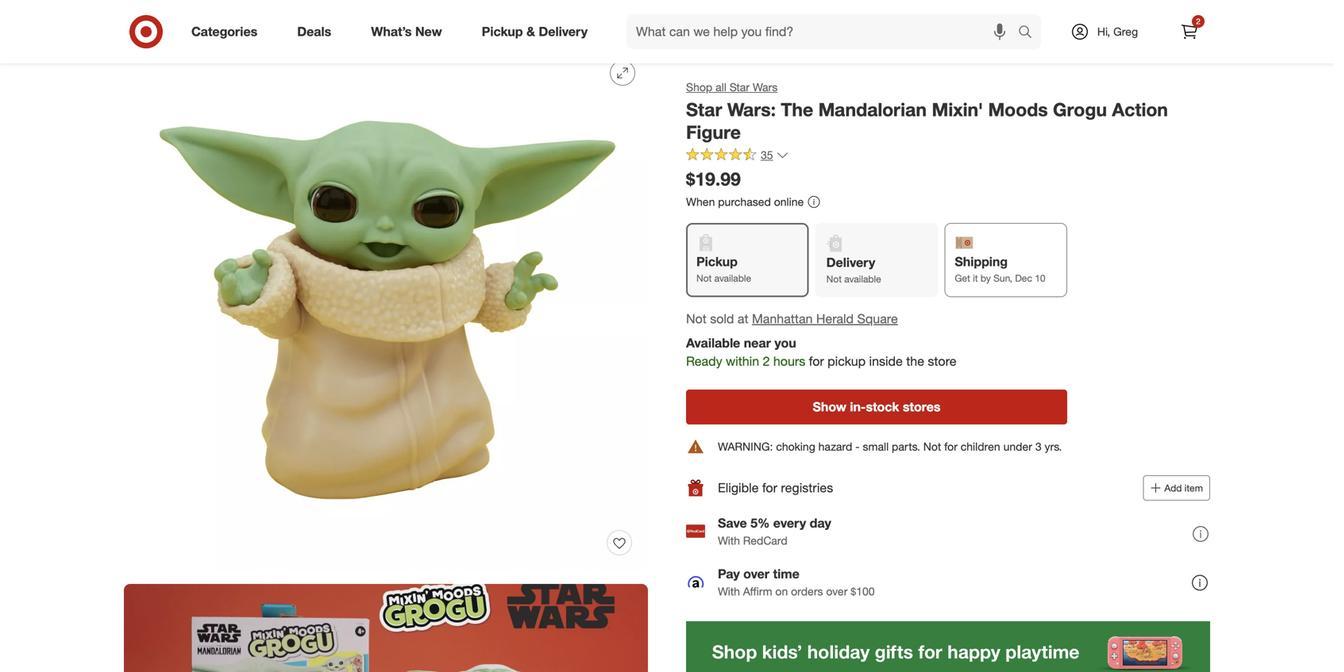Task type: locate. For each thing, give the bounding box(es) containing it.
new
[[415, 24, 442, 39]]

1 horizontal spatial &
[[527, 24, 535, 39]]

action right grogu
[[1112, 98, 1168, 121]]

0 horizontal spatial for
[[762, 481, 778, 496]]

figures left playsets
[[231, 17, 268, 31]]

action figures & playsets link
[[197, 17, 323, 31]]

not
[[697, 273, 712, 285], [827, 273, 842, 285], [686, 311, 707, 327], [924, 440, 941, 454]]

available near you ready within 2 hours for pickup inside the store
[[686, 336, 957, 369]]

1 with from the top
[[718, 534, 740, 548]]

mandalorian
[[819, 98, 927, 121]]

for left children
[[945, 440, 958, 454]]

it
[[973, 273, 978, 285]]

for inside available near you ready within 2 hours for pickup inside the store
[[809, 354, 824, 369]]

star right all
[[730, 80, 750, 94]]

time
[[773, 567, 800, 582]]

available up at
[[715, 273, 752, 285]]

children
[[961, 440, 1001, 454]]

action
[[197, 17, 228, 31], [333, 17, 365, 31], [1112, 98, 1168, 121]]

with
[[718, 534, 740, 548], [718, 585, 740, 599]]

available
[[715, 273, 752, 285], [845, 273, 882, 285]]

item
[[1185, 482, 1203, 494]]

2 right greg
[[1196, 16, 1201, 26]]

with inside pay over time with affirm on orders over $100
[[718, 585, 740, 599]]

over up affirm
[[744, 567, 770, 582]]

What can we help you find? suggestions appear below search field
[[627, 14, 1022, 49]]

with down pay
[[718, 585, 740, 599]]

in-
[[850, 399, 866, 415]]

hazard
[[819, 440, 853, 454]]

warning: choking hazard - small parts. not for children under 3 yrs.
[[718, 440, 1062, 454]]

0 horizontal spatial pickup
[[482, 24, 523, 39]]

delivery
[[539, 24, 588, 39], [827, 255, 876, 271]]

delivery not available
[[827, 255, 882, 285]]

not right parts. at the bottom right of the page
[[924, 440, 941, 454]]

0 horizontal spatial 2
[[763, 354, 770, 369]]

figures
[[231, 17, 268, 31], [368, 17, 404, 31]]

0 vertical spatial over
[[744, 567, 770, 582]]

/ right playsets
[[326, 17, 330, 31]]

0 vertical spatial 2
[[1196, 16, 1201, 26]]

0 vertical spatial star
[[730, 80, 750, 94]]

0 horizontal spatial figures
[[231, 17, 268, 31]]

0 horizontal spatial /
[[157, 17, 161, 31]]

within
[[726, 354, 759, 369]]

/
[[157, 17, 161, 31], [190, 17, 193, 31], [326, 17, 330, 31]]

1 horizontal spatial for
[[809, 354, 824, 369]]

&
[[271, 17, 278, 31], [527, 24, 535, 39]]

over
[[744, 567, 770, 582], [826, 585, 848, 599]]

2 with from the top
[[718, 585, 740, 599]]

star
[[730, 80, 750, 94], [686, 98, 722, 121]]

over left $100
[[826, 585, 848, 599]]

pickup
[[482, 24, 523, 39], [697, 254, 738, 270]]

affirm
[[743, 585, 773, 599]]

pickup up sold
[[697, 254, 738, 270]]

action figures link
[[333, 17, 404, 31]]

show in-stock stores button
[[686, 390, 1068, 425]]

1 horizontal spatial 2
[[1196, 16, 1201, 26]]

1 horizontal spatial over
[[826, 585, 848, 599]]

dec
[[1015, 273, 1033, 285]]

wars
[[753, 80, 778, 94]]

1 horizontal spatial /
[[190, 17, 193, 31]]

when
[[686, 195, 715, 209]]

0 horizontal spatial action
[[197, 17, 228, 31]]

0 horizontal spatial over
[[744, 567, 770, 582]]

moods
[[989, 98, 1048, 121]]

action inside shop all star wars star wars: the mandalorian mixin' moods grogu action figure
[[1112, 98, 1168, 121]]

2 horizontal spatial /
[[326, 17, 330, 31]]

1 vertical spatial delivery
[[827, 255, 876, 271]]

not up herald at the top
[[827, 273, 842, 285]]

shipping
[[955, 254, 1008, 270]]

available inside pickup not available
[[715, 273, 752, 285]]

1 horizontal spatial action
[[333, 17, 365, 31]]

get
[[955, 273, 971, 285]]

0 horizontal spatial star
[[686, 98, 722, 121]]

pickup for not
[[697, 254, 738, 270]]

2 horizontal spatial action
[[1112, 98, 1168, 121]]

2 down near
[[763, 354, 770, 369]]

1 vertical spatial 2
[[763, 354, 770, 369]]

0 vertical spatial pickup
[[482, 24, 523, 39]]

0 horizontal spatial delivery
[[539, 24, 588, 39]]

0 horizontal spatial available
[[715, 273, 752, 285]]

the
[[781, 98, 814, 121]]

0 vertical spatial for
[[809, 354, 824, 369]]

purchased
[[718, 195, 771, 209]]

target / toys / action figures & playsets / action figures
[[124, 17, 404, 31]]

what's
[[371, 24, 412, 39]]

pickup inside pickup not available
[[697, 254, 738, 270]]

for right eligible
[[762, 481, 778, 496]]

pickup right new
[[482, 24, 523, 39]]

you
[[775, 336, 797, 351]]

shop all star wars star wars: the mandalorian mixin' moods grogu action figure
[[686, 80, 1168, 144]]

available up square
[[845, 273, 882, 285]]

pickup inside 'link'
[[482, 24, 523, 39]]

0 vertical spatial delivery
[[539, 24, 588, 39]]

pay
[[718, 567, 740, 582]]

/ right toys link
[[190, 17, 193, 31]]

at
[[738, 311, 749, 327]]

& inside 'link'
[[527, 24, 535, 39]]

on
[[776, 585, 788, 599]]

action right deals
[[333, 17, 365, 31]]

search button
[[1011, 14, 1049, 52]]

1 vertical spatial star
[[686, 98, 722, 121]]

for right hours
[[809, 354, 824, 369]]

not inside pickup not available
[[697, 273, 712, 285]]

show in-stock stores
[[813, 399, 941, 415]]

-
[[856, 440, 860, 454]]

0 horizontal spatial &
[[271, 17, 278, 31]]

not up sold
[[697, 273, 712, 285]]

delivery inside the pickup & delivery 'link'
[[539, 24, 588, 39]]

manhattan herald square button
[[752, 310, 898, 328]]

delivery inside delivery not available
[[827, 255, 876, 271]]

figures left new
[[368, 17, 404, 31]]

1 vertical spatial pickup
[[697, 254, 738, 270]]

categories
[[191, 24, 258, 39]]

when purchased online
[[686, 195, 804, 209]]

2 horizontal spatial for
[[945, 440, 958, 454]]

1 vertical spatial with
[[718, 585, 740, 599]]

1 horizontal spatial figures
[[368, 17, 404, 31]]

available inside delivery not available
[[845, 273, 882, 285]]

deals link
[[284, 14, 351, 49]]

hi, greg
[[1098, 25, 1138, 39]]

2 figures from the left
[[368, 17, 404, 31]]

1 figures from the left
[[231, 17, 268, 31]]

pickup & delivery
[[482, 24, 588, 39]]

/ left toys link
[[157, 17, 161, 31]]

eligible
[[718, 481, 759, 496]]

wars:
[[728, 98, 776, 121]]

with down 'save'
[[718, 534, 740, 548]]

$100
[[851, 585, 875, 599]]

0 vertical spatial with
[[718, 534, 740, 548]]

action right toys
[[197, 17, 228, 31]]

1 horizontal spatial available
[[845, 273, 882, 285]]

2
[[1196, 16, 1201, 26], [763, 354, 770, 369]]

star down shop
[[686, 98, 722, 121]]

1 horizontal spatial delivery
[[827, 255, 876, 271]]

available
[[686, 336, 741, 351]]

pickup
[[828, 354, 866, 369]]

show
[[813, 399, 847, 415]]

1 horizontal spatial pickup
[[697, 254, 738, 270]]

1 vertical spatial for
[[945, 440, 958, 454]]



Task type: describe. For each thing, give the bounding box(es) containing it.
yrs.
[[1045, 440, 1062, 454]]

add item
[[1165, 482, 1203, 494]]

hours
[[774, 354, 806, 369]]

online
[[774, 195, 804, 209]]

with inside save 5% every day with redcard
[[718, 534, 740, 548]]

pickup for &
[[482, 24, 523, 39]]

what's new
[[371, 24, 442, 39]]

redcard
[[743, 534, 788, 548]]

advertisement region
[[686, 622, 1211, 673]]

playsets
[[281, 17, 323, 31]]

save 5% every day with redcard
[[718, 516, 832, 548]]

for for children
[[945, 440, 958, 454]]

under
[[1004, 440, 1033, 454]]

choking
[[776, 440, 816, 454]]

herald
[[816, 311, 854, 327]]

square
[[857, 311, 898, 327]]

inside
[[869, 354, 903, 369]]

2 / from the left
[[190, 17, 193, 31]]

shipping get it by sun, dec 10
[[955, 254, 1046, 285]]

pay over time with affirm on orders over $100
[[718, 567, 875, 599]]

2 inside available near you ready within 2 hours for pickup inside the store
[[763, 354, 770, 369]]

2 link
[[1172, 14, 1207, 49]]

sun,
[[994, 273, 1013, 285]]

sold
[[710, 311, 734, 327]]

by
[[981, 273, 991, 285]]

eligible for registries
[[718, 481, 833, 496]]

every
[[774, 516, 806, 531]]

not inside delivery not available
[[827, 273, 842, 285]]

orders
[[791, 585, 823, 599]]

target
[[124, 17, 154, 31]]

toys
[[164, 17, 187, 31]]

star wars: the mandalorian mixin&#39; moods grogu action figure, 1 of 7 image
[[124, 48, 648, 572]]

near
[[744, 336, 771, 351]]

$19.99
[[686, 168, 741, 190]]

ready
[[686, 354, 723, 369]]

stores
[[903, 399, 941, 415]]

manhattan
[[752, 311, 813, 327]]

available for delivery
[[845, 273, 882, 285]]

35 link
[[686, 147, 789, 166]]

parts.
[[892, 440, 920, 454]]

search
[[1011, 25, 1049, 41]]

2 vertical spatial for
[[762, 481, 778, 496]]

5%
[[751, 516, 770, 531]]

the
[[907, 354, 925, 369]]

deals
[[297, 24, 331, 39]]

1 / from the left
[[157, 17, 161, 31]]

all
[[716, 80, 727, 94]]

10
[[1035, 273, 1046, 285]]

mixin'
[[932, 98, 983, 121]]

add
[[1165, 482, 1182, 494]]

what's new link
[[358, 14, 462, 49]]

35
[[761, 148, 773, 162]]

pickup not available
[[697, 254, 752, 285]]

1 horizontal spatial star
[[730, 80, 750, 94]]

store
[[928, 354, 957, 369]]

day
[[810, 516, 832, 531]]

grogu
[[1053, 98, 1107, 121]]

small
[[863, 440, 889, 454]]

image gallery element
[[124, 48, 648, 673]]

available for pickup
[[715, 273, 752, 285]]

target link
[[124, 17, 154, 31]]

not sold at manhattan herald square
[[686, 311, 898, 327]]

pickup & delivery link
[[468, 14, 608, 49]]

greg
[[1114, 25, 1138, 39]]

3 / from the left
[[326, 17, 330, 31]]

not left sold
[[686, 311, 707, 327]]

registries
[[781, 481, 833, 496]]

categories link
[[178, 14, 277, 49]]

add item button
[[1143, 476, 1211, 501]]

toys link
[[164, 17, 187, 31]]

shop
[[686, 80, 713, 94]]

warning:
[[718, 440, 773, 454]]

figure
[[686, 121, 741, 144]]

for for pickup
[[809, 354, 824, 369]]

stock
[[866, 399, 900, 415]]

save
[[718, 516, 747, 531]]

1 vertical spatial over
[[826, 585, 848, 599]]



Task type: vqa. For each thing, say whether or not it's contained in the screenshot.
TOYS link
yes



